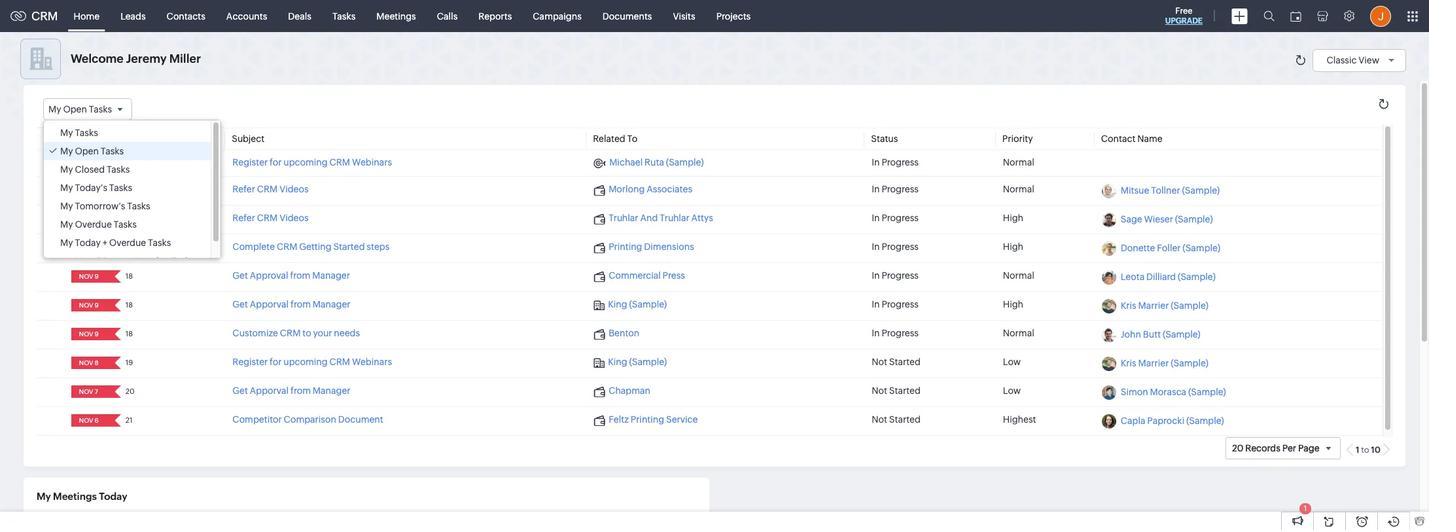 Task type: locate. For each thing, give the bounding box(es) containing it.
get apporval from manager down get approval from manager link
[[233, 299, 351, 310]]

overdue down "tomorrow's"
[[75, 219, 112, 230]]

0 vertical spatial for
[[270, 157, 282, 168]]

john
[[1121, 329, 1142, 340]]

2 king (sample) from the top
[[608, 357, 667, 367]]

my open tasks down the 'due date'
[[60, 146, 124, 157]]

king for get apporval from manager
[[608, 299, 628, 310]]

1 vertical spatial videos
[[280, 213, 309, 223]]

2 vertical spatial from
[[291, 386, 311, 396]]

2 truhlar from the left
[[660, 213, 690, 223]]

status link
[[872, 134, 899, 144]]

morlong associates link
[[594, 184, 693, 196]]

4 normal from the top
[[1004, 328, 1035, 339]]

1 for 1 to 10
[[1357, 445, 1360, 455]]

1 progress from the top
[[882, 157, 919, 168]]

my today's tasks
[[60, 183, 132, 193]]

1 vertical spatial my open tasks
[[60, 146, 124, 157]]

register down customize
[[233, 357, 268, 367]]

get approval from manager
[[233, 271, 350, 281]]

3 in progress from the top
[[872, 213, 919, 223]]

1 vertical spatial refer crm videos
[[233, 213, 309, 223]]

refer for truhlar and truhlar attys
[[233, 213, 255, 223]]

1 vertical spatial get
[[233, 299, 248, 310]]

(sample) for simon morasca (sample) link
[[1189, 387, 1227, 398]]

2 in from the top
[[872, 184, 880, 195]]

kris marrier (sample) down dilliard
[[1121, 301, 1209, 311]]

1 king from the top
[[608, 299, 628, 310]]

+ down my overdue tasks
[[103, 238, 107, 248]]

classic view
[[1327, 55, 1380, 65]]

1 18 from the top
[[126, 273, 133, 280]]

search image
[[1264, 10, 1275, 22]]

free
[[1176, 6, 1193, 16]]

1 vertical spatial kris marrier (sample) link
[[1121, 358, 1209, 369]]

0 vertical spatial king (sample)
[[608, 299, 667, 310]]

3 not from the top
[[872, 415, 888, 425]]

comparison
[[284, 415, 336, 425]]

2 refer from the top
[[233, 213, 255, 223]]

1 refer crm videos from the top
[[233, 184, 309, 195]]

17 up my next 7 days + overdue tasks
[[126, 244, 132, 252]]

john butt (sample) link
[[1121, 329, 1201, 340]]

+
[[103, 238, 107, 248], [126, 256, 131, 267]]

0 vertical spatial webinars
[[352, 157, 392, 168]]

0 vertical spatial 18
[[126, 273, 133, 280]]

refer crm videos down subject
[[233, 184, 309, 195]]

printing up commercial
[[609, 242, 643, 252]]

morlong
[[609, 184, 645, 195]]

1 kris marrier (sample) link from the top
[[1121, 301, 1209, 311]]

home link
[[63, 0, 110, 32]]

feltz printing service
[[609, 415, 698, 425]]

1 vertical spatial meetings
[[53, 491, 97, 502]]

register for upcoming crm webinars for king (sample)
[[233, 357, 392, 367]]

None field
[[75, 157, 106, 170], [75, 184, 106, 197], [75, 213, 106, 225], [75, 242, 106, 254], [75, 271, 106, 283], [75, 299, 106, 312], [75, 328, 106, 341], [75, 357, 106, 369], [75, 386, 106, 398], [75, 415, 106, 427], [75, 157, 106, 170], [75, 184, 106, 197], [75, 213, 106, 225], [75, 242, 106, 254], [75, 271, 106, 283], [75, 299, 106, 312], [75, 328, 106, 341], [75, 357, 106, 369], [75, 386, 106, 398], [75, 415, 106, 427]]

4 in progress from the top
[[872, 242, 919, 252]]

1 in from the top
[[872, 157, 880, 168]]

not started for printing
[[872, 415, 921, 425]]

related to link
[[593, 134, 638, 144]]

1 vertical spatial 17
[[126, 215, 132, 223]]

1 vertical spatial not started
[[872, 386, 921, 396]]

contacts
[[167, 11, 205, 21]]

4 progress from the top
[[882, 242, 919, 252]]

2 vertical spatial get
[[233, 386, 248, 396]]

attys
[[692, 213, 714, 223]]

1 vertical spatial king (sample) link
[[594, 357, 667, 368]]

marrier
[[1139, 301, 1170, 311], [1139, 358, 1170, 369]]

0 vertical spatial my open tasks
[[48, 104, 112, 115]]

0 vertical spatial register for upcoming crm webinars link
[[233, 157, 392, 168]]

get left approval on the left bottom
[[233, 271, 248, 281]]

3 in from the top
[[872, 213, 880, 223]]

(sample) inside michael ruta (sample) link
[[666, 157, 704, 168]]

visits link
[[663, 0, 706, 32]]

deals
[[288, 11, 312, 21]]

1 vertical spatial king
[[608, 357, 628, 367]]

1 low from the top
[[1004, 357, 1022, 367]]

due date
[[71, 134, 110, 144]]

0 vertical spatial refer crm videos
[[233, 184, 309, 195]]

leads
[[121, 11, 146, 21]]

get up customize
[[233, 299, 248, 310]]

manager down getting
[[312, 271, 350, 281]]

in for press
[[872, 271, 880, 281]]

progress for sage wieser (sample)
[[882, 213, 919, 223]]

my closed tasks
[[60, 164, 130, 175]]

4 in from the top
[[872, 242, 880, 252]]

crm
[[31, 9, 58, 23], [330, 157, 350, 168], [257, 184, 278, 195], [257, 213, 278, 223], [277, 242, 298, 252], [280, 328, 301, 339], [330, 357, 350, 367]]

0 vertical spatial get apporval from manager link
[[233, 299, 351, 310]]

welcome jeremy miller
[[71, 52, 201, 65]]

0 vertical spatial not
[[872, 357, 888, 367]]

1 vertical spatial apporval
[[250, 386, 289, 396]]

0 vertical spatial open
[[63, 104, 87, 115]]

progress for donette foller (sample)
[[882, 242, 919, 252]]

1 register for upcoming crm webinars link from the top
[[233, 157, 392, 168]]

1 vertical spatial open
[[75, 146, 99, 157]]

overdue up my next 7 days + overdue tasks
[[109, 238, 146, 248]]

and
[[641, 213, 658, 223]]

printing inside feltz printing service link
[[631, 415, 665, 425]]

2 vertical spatial not started
[[872, 415, 921, 425]]

1 horizontal spatial truhlar
[[660, 213, 690, 223]]

accounts link
[[216, 0, 278, 32]]

(sample) right butt
[[1163, 329, 1201, 340]]

(sample) down leota dilliard (sample)
[[1171, 301, 1209, 311]]

1 register from the top
[[233, 157, 268, 168]]

2 kris marrier (sample) from the top
[[1121, 358, 1209, 369]]

1 refer from the top
[[233, 184, 255, 195]]

2 high from the top
[[1004, 242, 1024, 252]]

kris for high
[[1121, 301, 1137, 311]]

0 vertical spatial register for upcoming crm webinars
[[233, 157, 392, 168]]

3 progress from the top
[[882, 213, 919, 223]]

register down subject link
[[233, 157, 268, 168]]

1 in progress from the top
[[872, 157, 919, 168]]

2 refer crm videos link from the top
[[233, 213, 309, 223]]

21
[[126, 417, 133, 424]]

(sample) right dilliard
[[1179, 272, 1216, 282]]

1 marrier from the top
[[1139, 301, 1170, 311]]

open inside tree
[[75, 146, 99, 157]]

get up competitor
[[233, 386, 248, 396]]

2 from from the top
[[291, 299, 311, 310]]

1 for from the top
[[270, 157, 282, 168]]

1 get apporval from manager link from the top
[[233, 299, 351, 310]]

due date link
[[71, 134, 110, 144]]

in for ruta
[[872, 157, 880, 168]]

marrier down butt
[[1139, 358, 1170, 369]]

kris marrier (sample) link up morasca
[[1121, 358, 1209, 369]]

progress for john butt (sample)
[[882, 328, 919, 339]]

wieser
[[1145, 214, 1174, 225]]

(sample) right foller
[[1183, 243, 1221, 254]]

2 kris from the top
[[1121, 358, 1137, 369]]

kris down john
[[1121, 358, 1137, 369]]

2 vertical spatial high
[[1004, 299, 1024, 310]]

kris marrier (sample) up morasca
[[1121, 358, 1209, 369]]

0 vertical spatial overdue
[[75, 219, 112, 230]]

normal for mitsue tollner (sample)
[[1004, 184, 1035, 195]]

truhlar right and
[[660, 213, 690, 223]]

1 vertical spatial for
[[270, 357, 282, 367]]

kris marrier (sample) link for low
[[1121, 358, 1209, 369]]

2 progress from the top
[[882, 184, 919, 195]]

7 in progress from the top
[[872, 328, 919, 339]]

1 17 from the top
[[126, 186, 132, 194]]

apporval down approval on the left bottom
[[250, 299, 289, 310]]

king (sample) link up chapman
[[594, 357, 667, 368]]

calendar image
[[1291, 11, 1302, 21]]

get apporval from manager link for chapman
[[233, 386, 351, 396]]

0 vertical spatial upcoming
[[284, 157, 328, 168]]

1 vertical spatial kris marrier (sample)
[[1121, 358, 1209, 369]]

1 for 1
[[1305, 505, 1308, 513]]

0 vertical spatial manager
[[312, 271, 350, 281]]

tree containing my tasks
[[44, 121, 221, 271]]

5 in progress from the top
[[872, 271, 919, 281]]

1 vertical spatial register for upcoming crm webinars link
[[233, 357, 392, 367]]

0 vertical spatial kris
[[1121, 301, 1137, 311]]

18
[[126, 273, 133, 280], [126, 301, 133, 309], [126, 330, 133, 338]]

17 for truhlar
[[126, 215, 132, 223]]

0 vertical spatial kris marrier (sample) link
[[1121, 301, 1209, 311]]

0 vertical spatial not started
[[872, 357, 921, 367]]

(sample) up simon morasca (sample)
[[1171, 358, 1209, 369]]

0 horizontal spatial 1
[[1305, 505, 1308, 513]]

0 vertical spatial apporval
[[250, 299, 289, 310]]

0 vertical spatial kris marrier (sample)
[[1121, 301, 1209, 311]]

3 17 from the top
[[126, 244, 132, 252]]

1 vertical spatial high
[[1004, 242, 1024, 252]]

refer crm videos link for truhlar and truhlar attys
[[233, 213, 309, 223]]

0 vertical spatial king (sample) link
[[594, 299, 667, 311]]

3 18 from the top
[[126, 330, 133, 338]]

my today + overdue tasks
[[60, 238, 171, 248]]

1 vertical spatial manager
[[313, 299, 351, 310]]

0 vertical spatial low
[[1004, 357, 1022, 367]]

2 normal from the top
[[1004, 184, 1035, 195]]

1 vertical spatial from
[[291, 299, 311, 310]]

2 get apporval from manager from the top
[[233, 386, 351, 396]]

2 register for upcoming crm webinars link from the top
[[233, 357, 392, 367]]

open
[[63, 104, 87, 115], [75, 146, 99, 157]]

2 manager from the top
[[313, 299, 351, 310]]

1 vertical spatial get apporval from manager
[[233, 386, 351, 396]]

to left '10'
[[1362, 445, 1370, 455]]

1 not started from the top
[[872, 357, 921, 367]]

0 horizontal spatial meetings
[[53, 491, 97, 502]]

0 vertical spatial 1
[[1357, 445, 1360, 455]]

2 register from the top
[[233, 357, 268, 367]]

6 in from the top
[[872, 299, 880, 310]]

refer down subject
[[233, 184, 255, 195]]

kris marrier (sample) link down dilliard
[[1121, 301, 1209, 311]]

register
[[233, 157, 268, 168], [233, 357, 268, 367]]

from up customize crm to your needs link
[[291, 299, 311, 310]]

subject link
[[232, 134, 265, 144]]

(sample) right ruta
[[666, 157, 704, 168]]

profile element
[[1363, 0, 1400, 32]]

refer crm videos up complete at top left
[[233, 213, 309, 223]]

0 vertical spatial +
[[103, 238, 107, 248]]

2 get from the top
[[233, 299, 248, 310]]

7 in from the top
[[872, 328, 880, 339]]

tollner
[[1152, 185, 1181, 196]]

1 horizontal spatial 1
[[1357, 445, 1360, 455]]

2 vertical spatial not
[[872, 415, 888, 425]]

5 in from the top
[[872, 271, 880, 281]]

complete crm getting started steps
[[233, 242, 390, 252]]

donette
[[1121, 243, 1156, 254]]

1 vertical spatial to
[[1362, 445, 1370, 455]]

1 not from the top
[[872, 357, 888, 367]]

0 vertical spatial 17
[[126, 186, 132, 194]]

2 for from the top
[[270, 357, 282, 367]]

open down the 'due date'
[[75, 146, 99, 157]]

your
[[313, 328, 332, 339]]

2 videos from the top
[[280, 213, 309, 223]]

to
[[303, 328, 311, 339], [1362, 445, 1370, 455]]

3 high from the top
[[1004, 299, 1024, 310]]

1 vertical spatial marrier
[[1139, 358, 1170, 369]]

(sample) up chapman
[[629, 357, 667, 367]]

customize
[[233, 328, 278, 339]]

3 manager from the top
[[313, 386, 351, 396]]

kris up john
[[1121, 301, 1137, 311]]

king
[[608, 299, 628, 310], [608, 357, 628, 367]]

0 vertical spatial high
[[1004, 213, 1024, 223]]

2 get apporval from manager link from the top
[[233, 386, 351, 396]]

priority link
[[1003, 134, 1034, 144]]

2 vertical spatial manager
[[313, 386, 351, 396]]

kris
[[1121, 301, 1137, 311], [1121, 358, 1137, 369]]

2 webinars from the top
[[352, 357, 392, 367]]

(sample) right wieser
[[1176, 214, 1214, 225]]

2 vertical spatial 18
[[126, 330, 133, 338]]

2 vertical spatial overdue
[[132, 256, 169, 267]]

1 upcoming from the top
[[284, 157, 328, 168]]

my open tasks
[[48, 104, 112, 115], [60, 146, 124, 157]]

king (sample) up chapman
[[608, 357, 667, 367]]

register for upcoming crm webinars link for michael ruta (sample)
[[233, 157, 392, 168]]

high
[[1004, 213, 1024, 223], [1004, 242, 1024, 252], [1004, 299, 1024, 310]]

17 down 16
[[126, 186, 132, 194]]

0 vertical spatial refer
[[233, 184, 255, 195]]

in progress for associates
[[872, 184, 919, 195]]

to left your
[[303, 328, 311, 339]]

deals link
[[278, 0, 322, 32]]

get
[[233, 271, 248, 281], [233, 299, 248, 310], [233, 386, 248, 396]]

1 vertical spatial overdue
[[109, 238, 146, 248]]

jeremy
[[126, 52, 167, 65]]

view
[[1359, 55, 1380, 65]]

refer crm videos link up complete at top left
[[233, 213, 309, 223]]

2 marrier from the top
[[1139, 358, 1170, 369]]

2 refer crm videos from the top
[[233, 213, 309, 223]]

calls link
[[427, 0, 468, 32]]

1 king (sample) link from the top
[[594, 299, 667, 311]]

overdue right days
[[132, 256, 169, 267]]

1 vertical spatial refer crm videos link
[[233, 213, 309, 223]]

get apporval from manager link up competitor comparison document link
[[233, 386, 351, 396]]

king for register for upcoming crm webinars
[[608, 357, 628, 367]]

6 progress from the top
[[882, 299, 919, 310]]

from for king
[[291, 299, 311, 310]]

1 vertical spatial webinars
[[352, 357, 392, 367]]

1 vertical spatial register for upcoming crm webinars
[[233, 357, 392, 367]]

apporval up competitor
[[250, 386, 289, 396]]

1 manager from the top
[[312, 271, 350, 281]]

1 kris from the top
[[1121, 301, 1137, 311]]

reports
[[479, 11, 512, 21]]

king (sample) link for in progress
[[594, 299, 667, 311]]

7 progress from the top
[[882, 328, 919, 339]]

3 normal from the top
[[1004, 271, 1035, 281]]

2 low from the top
[[1004, 386, 1022, 396]]

1 apporval from the top
[[250, 299, 289, 310]]

manager up your
[[313, 299, 351, 310]]

1 from from the top
[[290, 271, 311, 281]]

simon
[[1121, 387, 1149, 398]]

1 vertical spatial 18
[[126, 301, 133, 309]]

low for simon morasca (sample)
[[1004, 386, 1022, 396]]

simon morasca (sample)
[[1121, 387, 1227, 398]]

(sample) right paprocki
[[1187, 416, 1225, 426]]

get apporval from manager up competitor comparison document link
[[233, 386, 351, 396]]

0 vertical spatial register
[[233, 157, 268, 168]]

commercial press link
[[594, 271, 685, 282]]

1 vertical spatial kris
[[1121, 358, 1137, 369]]

2 apporval from the top
[[250, 386, 289, 396]]

king (sample) link
[[594, 299, 667, 311], [594, 357, 667, 368]]

related
[[593, 134, 626, 144]]

1 vertical spatial printing
[[631, 415, 665, 425]]

2 king (sample) link from the top
[[594, 357, 667, 368]]

printing dimensions
[[609, 242, 695, 252]]

competitor comparison document link
[[233, 415, 384, 425]]

1 get from the top
[[233, 271, 248, 281]]

printing right feltz
[[631, 415, 665, 425]]

3 not started from the top
[[872, 415, 921, 425]]

not for printing
[[872, 415, 888, 425]]

king up benton link
[[608, 299, 628, 310]]

2 not started from the top
[[872, 386, 921, 396]]

1 horizontal spatial +
[[126, 256, 131, 267]]

1 vertical spatial register
[[233, 357, 268, 367]]

today
[[75, 238, 101, 248], [99, 491, 127, 502]]

refer crm videos link down subject
[[233, 184, 309, 195]]

open up my tasks
[[63, 104, 87, 115]]

my open tasks inside tree
[[60, 146, 124, 157]]

1 register for upcoming crm webinars from the top
[[233, 157, 392, 168]]

0 horizontal spatial +
[[103, 238, 107, 248]]

1 vertical spatial upcoming
[[284, 357, 328, 367]]

chapman link
[[594, 386, 651, 397]]

2 register for upcoming crm webinars from the top
[[233, 357, 392, 367]]

0 vertical spatial marrier
[[1139, 301, 1170, 311]]

tree
[[44, 121, 221, 271]]

manager up "comparison" on the bottom left of the page
[[313, 386, 351, 396]]

(sample) right morasca
[[1189, 387, 1227, 398]]

kris marrier (sample)
[[1121, 301, 1209, 311], [1121, 358, 1209, 369]]

sage wieser (sample) link
[[1121, 214, 1214, 225]]

contacts link
[[156, 0, 216, 32]]

get apporval from manager
[[233, 299, 351, 310], [233, 386, 351, 396]]

normal
[[1004, 157, 1035, 168], [1004, 184, 1035, 195], [1004, 271, 1035, 281], [1004, 328, 1035, 339]]

get approval from manager link
[[233, 271, 350, 281]]

1 kris marrier (sample) from the top
[[1121, 301, 1209, 311]]

1 vertical spatial not
[[872, 386, 888, 396]]

1 high from the top
[[1004, 213, 1024, 223]]

high for donette foller (sample)
[[1004, 242, 1024, 252]]

register for michael ruta (sample)
[[233, 157, 268, 168]]

truhlar left and
[[609, 213, 639, 223]]

1 vertical spatial low
[[1004, 386, 1022, 396]]

0 vertical spatial get apporval from manager
[[233, 299, 351, 310]]

videos for morlong
[[280, 184, 309, 195]]

1 king (sample) from the top
[[608, 299, 667, 310]]

leota dilliard (sample)
[[1121, 272, 1216, 282]]

create menu element
[[1224, 0, 1256, 32]]

welcome
[[71, 52, 124, 65]]

started for feltz printing service
[[890, 415, 921, 425]]

in progress
[[872, 157, 919, 168], [872, 184, 919, 195], [872, 213, 919, 223], [872, 242, 919, 252], [872, 271, 919, 281], [872, 299, 919, 310], [872, 328, 919, 339]]

2 upcoming from the top
[[284, 357, 328, 367]]

refer up complete at top left
[[233, 213, 255, 223]]

register for king (sample)
[[233, 357, 268, 367]]

from down complete crm getting started steps link
[[290, 271, 311, 281]]

michael ruta (sample)
[[610, 157, 704, 168]]

0 vertical spatial king
[[608, 299, 628, 310]]

in progress for (sample)
[[872, 299, 919, 310]]

+ right days
[[126, 256, 131, 267]]

capla paprocki (sample) link
[[1121, 416, 1225, 426]]

in
[[872, 157, 880, 168], [872, 184, 880, 195], [872, 213, 880, 223], [872, 242, 880, 252], [872, 271, 880, 281], [872, 299, 880, 310], [872, 328, 880, 339]]

classic view link
[[1327, 55, 1400, 65]]

kris marrier (sample) link for high
[[1121, 301, 1209, 311]]

open inside field
[[63, 104, 87, 115]]

truhlar
[[609, 213, 639, 223], [660, 213, 690, 223]]

1 videos from the top
[[280, 184, 309, 195]]

1 refer crm videos link from the top
[[233, 184, 309, 195]]

king (sample) for in progress
[[608, 299, 667, 310]]

capla paprocki (sample)
[[1121, 416, 1225, 426]]

5 progress from the top
[[882, 271, 919, 281]]

1 webinars from the top
[[352, 157, 392, 168]]

king (sample) link up benton
[[594, 299, 667, 311]]

0 vertical spatial refer crm videos link
[[233, 184, 309, 195]]

2 kris marrier (sample) link from the top
[[1121, 358, 1209, 369]]

0 vertical spatial today
[[75, 238, 101, 248]]

1 vertical spatial king (sample)
[[608, 357, 667, 367]]

register for upcoming crm webinars
[[233, 157, 392, 168], [233, 357, 392, 367]]

17 down the my tomorrow's tasks
[[126, 215, 132, 223]]

1 vertical spatial refer
[[233, 213, 255, 223]]

upgrade
[[1166, 16, 1203, 26]]

2 in progress from the top
[[872, 184, 919, 195]]

6 in progress from the top
[[872, 299, 919, 310]]

from up competitor comparison document link
[[291, 386, 311, 396]]

0 vertical spatial meetings
[[377, 11, 416, 21]]

get apporval from manager link down get approval from manager link
[[233, 299, 351, 310]]

0 vertical spatial from
[[290, 271, 311, 281]]

0 vertical spatial get
[[233, 271, 248, 281]]

upcoming
[[284, 157, 328, 168], [284, 357, 328, 367]]

refer crm videos
[[233, 184, 309, 195], [233, 213, 309, 223]]

1 vertical spatial get apporval from manager link
[[233, 386, 351, 396]]

high for sage wieser (sample)
[[1004, 213, 1024, 223]]

2 king from the top
[[608, 357, 628, 367]]

(sample) for donette foller (sample) link at top
[[1183, 243, 1221, 254]]

2 vertical spatial 17
[[126, 244, 132, 252]]

my open tasks up my tasks
[[48, 104, 112, 115]]

0 vertical spatial printing
[[609, 242, 643, 252]]

king down benton link
[[608, 357, 628, 367]]

My Open Tasks field
[[43, 98, 132, 121]]

king (sample) down commercial press link
[[608, 299, 667, 310]]

progress for mitsue tollner (sample)
[[882, 184, 919, 195]]

0 horizontal spatial truhlar
[[609, 213, 639, 223]]

0 horizontal spatial to
[[303, 328, 311, 339]]

2 17 from the top
[[126, 215, 132, 223]]

18 for get apporval from manager
[[126, 301, 133, 309]]

1 get apporval from manager from the top
[[233, 299, 351, 310]]

(sample) right tollner
[[1183, 185, 1221, 196]]

1 vertical spatial 1
[[1305, 505, 1308, 513]]

marrier up butt
[[1139, 301, 1170, 311]]

2 18 from the top
[[126, 301, 133, 309]]

0 vertical spatial videos
[[280, 184, 309, 195]]

for for michael ruta (sample)
[[270, 157, 282, 168]]



Task type: describe. For each thing, give the bounding box(es) containing it.
3 get from the top
[[233, 386, 248, 396]]

sage wieser (sample)
[[1121, 214, 1214, 225]]

to
[[628, 134, 638, 144]]

in progress for press
[[872, 271, 919, 281]]

truhlar and truhlar attys link
[[594, 213, 714, 225]]

foller
[[1158, 243, 1182, 254]]

my inside field
[[48, 104, 61, 115]]

started for king (sample)
[[890, 357, 921, 367]]

manager for commercial
[[312, 271, 350, 281]]

butt
[[1144, 329, 1162, 340]]

in progress for ruta
[[872, 157, 919, 168]]

marrier for low
[[1139, 358, 1170, 369]]

classic
[[1327, 55, 1358, 65]]

sage
[[1121, 214, 1143, 225]]

leota dilliard (sample) link
[[1121, 272, 1216, 282]]

projects link
[[706, 0, 762, 32]]

morasca
[[1151, 387, 1187, 398]]

accounts
[[226, 11, 267, 21]]

documents link
[[592, 0, 663, 32]]

register for upcoming crm webinars for michael ruta (sample)
[[233, 157, 392, 168]]

(sample) for sage wieser (sample) link
[[1176, 214, 1214, 225]]

customize crm to your needs link
[[233, 328, 360, 339]]

simon morasca (sample) link
[[1121, 387, 1227, 398]]

0 vertical spatial to
[[303, 328, 311, 339]]

refer crm videos for morlong associates
[[233, 184, 309, 195]]

17 for printing
[[126, 244, 132, 252]]

subject
[[232, 134, 265, 144]]

complete crm getting started steps link
[[233, 242, 390, 252]]

(sample) down commercial press
[[629, 299, 667, 310]]

my tomorrow's tasks
[[60, 201, 150, 212]]

associates
[[647, 184, 693, 195]]

webinars for michael
[[352, 157, 392, 168]]

manager for king
[[313, 299, 351, 310]]

normal for leota dilliard (sample)
[[1004, 271, 1035, 281]]

in progress for and
[[872, 213, 919, 223]]

leota
[[1121, 272, 1145, 282]]

register for upcoming crm webinars link for king (sample)
[[233, 357, 392, 367]]

michael
[[610, 157, 643, 168]]

paprocki
[[1148, 416, 1185, 426]]

commercial
[[609, 271, 661, 281]]

tasks link
[[322, 0, 366, 32]]

high for kris marrier (sample)
[[1004, 299, 1024, 310]]

contact
[[1102, 134, 1136, 144]]

getting
[[299, 242, 332, 252]]

dimensions
[[644, 242, 695, 252]]

17 for morlong
[[126, 186, 132, 194]]

not for (sample)
[[872, 357, 888, 367]]

competitor
[[233, 415, 282, 425]]

not started for (sample)
[[872, 357, 921, 367]]

miller
[[169, 52, 201, 65]]

complete
[[233, 242, 275, 252]]

in progress for dimensions
[[872, 242, 919, 252]]

profile image
[[1371, 6, 1392, 27]]

home
[[74, 11, 100, 21]]

morlong associates
[[609, 184, 693, 195]]

1 truhlar from the left
[[609, 213, 639, 223]]

due
[[71, 134, 88, 144]]

in for and
[[872, 213, 880, 223]]

apporval for chapman
[[250, 386, 289, 396]]

16
[[126, 159, 133, 167]]

free upgrade
[[1166, 6, 1203, 26]]

documents
[[603, 11, 652, 21]]

in for dimensions
[[872, 242, 880, 252]]

in for associates
[[872, 184, 880, 195]]

from for commercial
[[290, 271, 311, 281]]

1 horizontal spatial meetings
[[377, 11, 416, 21]]

priority
[[1003, 134, 1034, 144]]

get apporval from manager for king (sample)
[[233, 299, 351, 310]]

3 from from the top
[[291, 386, 311, 396]]

2 not from the top
[[872, 386, 888, 396]]

press
[[663, 271, 685, 281]]

date
[[90, 134, 110, 144]]

campaigns link
[[523, 0, 592, 32]]

service
[[667, 415, 698, 425]]

steps
[[367, 242, 390, 252]]

progress for leota dilliard (sample)
[[882, 271, 919, 281]]

king (sample) for not started
[[608, 357, 667, 367]]

contact name link
[[1102, 134, 1163, 144]]

michael ruta (sample) link
[[594, 157, 704, 169]]

(sample) for kris marrier (sample) link for low
[[1171, 358, 1209, 369]]

1 horizontal spatial to
[[1362, 445, 1370, 455]]

today's
[[75, 183, 107, 193]]

progress for kris marrier (sample)
[[882, 299, 919, 310]]

1 vertical spatial +
[[126, 256, 131, 267]]

my open tasks inside field
[[48, 104, 112, 115]]

(sample) for john butt (sample) link
[[1163, 329, 1201, 340]]

normal for john butt (sample)
[[1004, 328, 1035, 339]]

18 for get approval from manager
[[126, 273, 133, 280]]

videos for truhlar
[[280, 213, 309, 223]]

feltz
[[609, 415, 629, 425]]

needs
[[334, 328, 360, 339]]

mitsue
[[1121, 185, 1150, 196]]

customize crm to your needs
[[233, 328, 360, 339]]

(sample) for mitsue tollner (sample) link
[[1183, 185, 1221, 196]]

upcoming for king
[[284, 357, 328, 367]]

upcoming for michael
[[284, 157, 328, 168]]

capla
[[1121, 416, 1146, 426]]

projects
[[717, 11, 751, 21]]

leads link
[[110, 0, 156, 32]]

kris marrier (sample) for high
[[1121, 301, 1209, 311]]

(sample) for leota dilliard (sample) link
[[1179, 272, 1216, 282]]

kris for low
[[1121, 358, 1137, 369]]

crm link
[[10, 9, 58, 23]]

my overdue tasks
[[60, 219, 137, 230]]

in for (sample)
[[872, 299, 880, 310]]

get apporval from manager for chapman
[[233, 386, 351, 396]]

started for chapman
[[890, 386, 921, 396]]

20
[[126, 388, 135, 396]]

tasks inside field
[[89, 104, 112, 115]]

kris marrier (sample) for low
[[1121, 358, 1209, 369]]

create menu image
[[1232, 8, 1249, 24]]

low for kris marrier (sample)
[[1004, 357, 1022, 367]]

benton
[[609, 328, 640, 339]]

refer crm videos link for morlong associates
[[233, 184, 309, 195]]

7
[[97, 256, 101, 267]]

get for commercial
[[233, 271, 248, 281]]

get apporval from manager link for king (sample)
[[233, 299, 351, 310]]

18 for customize crm to your needs
[[126, 330, 133, 338]]

(sample) for kris marrier (sample) link related to high
[[1171, 301, 1209, 311]]

king (sample) link for not started
[[594, 357, 667, 368]]

refer crm videos for truhlar and truhlar attys
[[233, 213, 309, 223]]

truhlar and truhlar attys
[[609, 213, 714, 223]]

days
[[103, 256, 124, 267]]

get for king
[[233, 299, 248, 310]]

printing inside 'printing dimensions' "link"
[[609, 242, 643, 252]]

reports link
[[468, 0, 523, 32]]

search element
[[1256, 0, 1283, 32]]

closed
[[75, 164, 105, 175]]

1 normal from the top
[[1004, 157, 1035, 168]]

webinars for king
[[352, 357, 392, 367]]

1 to 10
[[1357, 445, 1382, 455]]

calls
[[437, 11, 458, 21]]

(sample) for capla paprocki (sample) link
[[1187, 416, 1225, 426]]

marrier for high
[[1139, 301, 1170, 311]]

my next 7 days + overdue tasks
[[60, 256, 194, 267]]

apporval for king (sample)
[[250, 299, 289, 310]]

1 vertical spatial today
[[99, 491, 127, 502]]

related to
[[593, 134, 638, 144]]

benton link
[[594, 328, 640, 340]]

10
[[1372, 445, 1382, 455]]

feltz printing service link
[[594, 415, 698, 426]]

competitor comparison document
[[233, 415, 384, 425]]

refer for morlong associates
[[233, 184, 255, 195]]

for for king (sample)
[[270, 357, 282, 367]]

meetings link
[[366, 0, 427, 32]]

printing dimensions link
[[594, 242, 695, 253]]

name
[[1138, 134, 1163, 144]]



Task type: vqa. For each thing, say whether or not it's contained in the screenshot.
7th In from the bottom
yes



